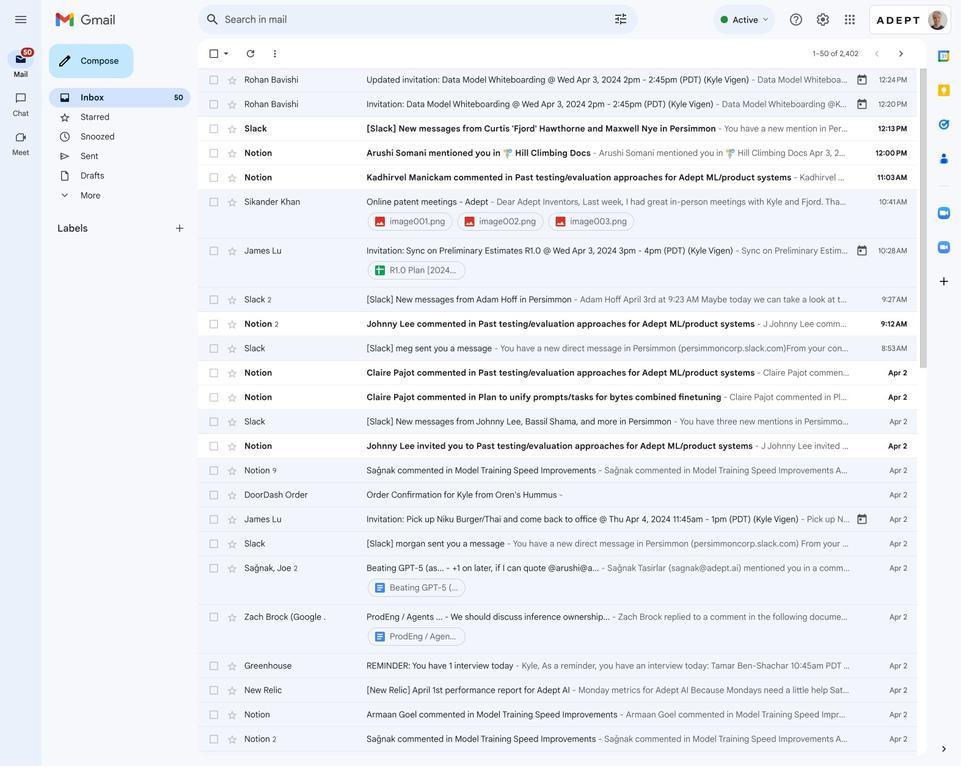 Task type: locate. For each thing, give the bounding box(es) containing it.
3 calendar event image from the top
[[856, 514, 868, 526]]

24 row from the top
[[198, 728, 917, 752]]

None checkbox
[[208, 48, 220, 60], [208, 74, 220, 86], [208, 98, 220, 111], [208, 196, 220, 208], [208, 245, 220, 257], [208, 367, 220, 379], [208, 612, 220, 624], [208, 660, 220, 673], [208, 685, 220, 697], [208, 709, 220, 722], [208, 734, 220, 746], [208, 48, 220, 60], [208, 74, 220, 86], [208, 98, 220, 111], [208, 196, 220, 208], [208, 245, 220, 257], [208, 367, 220, 379], [208, 612, 220, 624], [208, 660, 220, 673], [208, 685, 220, 697], [208, 709, 220, 722], [208, 734, 220, 746]]

calendar event image
[[856, 245, 868, 257]]

1 cell from the top
[[367, 196, 856, 233]]

refresh image
[[244, 48, 257, 60]]

calendar event image for 1st row
[[856, 74, 868, 86]]

1 calendar event image from the top
[[856, 74, 868, 86]]

cell for seventh row
[[367, 245, 856, 282]]

22 row from the top
[[198, 679, 917, 703]]

1 horizontal spatial 🚏 image
[[725, 149, 736, 159]]

calendar event image
[[856, 74, 868, 86], [856, 98, 868, 111], [856, 514, 868, 526]]

heading
[[0, 70, 42, 79], [0, 109, 42, 119], [0, 148, 42, 158], [57, 222, 174, 235]]

0 horizontal spatial 🚏 image
[[503, 149, 513, 159]]

cell
[[367, 196, 856, 233], [367, 245, 856, 282], [367, 563, 856, 599], [367, 612, 856, 648]]

search in mail image
[[202, 9, 224, 31]]

6 row from the top
[[198, 190, 917, 239]]

None checkbox
[[208, 123, 220, 135], [208, 147, 220, 159], [208, 172, 220, 184], [208, 294, 220, 306], [208, 318, 220, 331], [208, 343, 220, 355], [208, 392, 220, 404], [208, 416, 220, 428], [208, 441, 220, 453], [208, 465, 220, 477], [208, 489, 220, 502], [208, 514, 220, 526], [208, 538, 220, 550], [208, 563, 220, 575], [208, 123, 220, 135], [208, 147, 220, 159], [208, 172, 220, 184], [208, 294, 220, 306], [208, 318, 220, 331], [208, 343, 220, 355], [208, 392, 220, 404], [208, 416, 220, 428], [208, 441, 220, 453], [208, 465, 220, 477], [208, 489, 220, 502], [208, 514, 220, 526], [208, 538, 220, 550], [208, 563, 220, 575]]

4 cell from the top
[[367, 612, 856, 648]]

3 row from the top
[[198, 117, 917, 141]]

8 row from the top
[[198, 288, 917, 312]]

12 row from the top
[[198, 386, 917, 410]]

calendar event image for 17th row
[[856, 514, 868, 526]]

2 vertical spatial calendar event image
[[856, 514, 868, 526]]

25 row from the top
[[198, 752, 917, 767]]

🚏 image
[[503, 149, 513, 159], [725, 149, 736, 159]]

2 calendar event image from the top
[[856, 98, 868, 111]]

3 cell from the top
[[367, 563, 856, 599]]

1 vertical spatial calendar event image
[[856, 98, 868, 111]]

2 cell from the top
[[367, 245, 856, 282]]

0 vertical spatial calendar event image
[[856, 74, 868, 86]]

support image
[[789, 12, 803, 27]]

gmail image
[[55, 7, 122, 32]]

advanced search options image
[[609, 7, 633, 31]]

18 row from the top
[[198, 532, 917, 557]]

row
[[198, 68, 917, 92], [198, 92, 917, 117], [198, 117, 917, 141], [198, 141, 917, 166], [198, 166, 917, 190], [198, 190, 917, 239], [198, 239, 917, 288], [198, 288, 917, 312], [198, 312, 917, 337], [198, 337, 917, 361], [198, 361, 917, 386], [198, 386, 917, 410], [198, 410, 917, 434], [198, 434, 917, 459], [198, 459, 917, 483], [198, 483, 917, 508], [198, 508, 917, 532], [198, 532, 917, 557], [198, 557, 917, 605], [198, 605, 917, 654], [198, 654, 917, 679], [198, 679, 917, 703], [198, 703, 917, 728], [198, 728, 917, 752], [198, 752, 917, 767]]

19 row from the top
[[198, 557, 917, 605]]

10 row from the top
[[198, 337, 917, 361]]

tab list
[[927, 39, 961, 723]]

navigation
[[0, 39, 43, 767]]



Task type: vqa. For each thing, say whether or not it's contained in the screenshot.
is corresponding to Life
no



Task type: describe. For each thing, give the bounding box(es) containing it.
Search in mail search field
[[198, 5, 638, 34]]

15 row from the top
[[198, 459, 917, 483]]

cell for 7th row from the bottom of the page
[[367, 563, 856, 599]]

14 row from the top
[[198, 434, 917, 459]]

more email options image
[[269, 48, 281, 60]]

1 🚏 image from the left
[[503, 149, 513, 159]]

2 🚏 image from the left
[[725, 149, 736, 159]]

main menu image
[[13, 12, 28, 27]]

13 row from the top
[[198, 410, 917, 434]]

cell for sixth row from the top
[[367, 196, 856, 233]]

17 row from the top
[[198, 508, 917, 532]]

cell for 20th row
[[367, 612, 856, 648]]

7 row from the top
[[198, 239, 917, 288]]

settings image
[[816, 12, 830, 27]]

2 row from the top
[[198, 92, 917, 117]]

20 row from the top
[[198, 605, 917, 654]]

4 row from the top
[[198, 141, 917, 166]]

calendar event image for 2nd row
[[856, 98, 868, 111]]

21 row from the top
[[198, 654, 917, 679]]

Search in mail text field
[[225, 13, 579, 26]]

23 row from the top
[[198, 703, 917, 728]]

11 row from the top
[[198, 361, 917, 386]]

5 row from the top
[[198, 166, 917, 190]]

9 row from the top
[[198, 312, 917, 337]]

16 row from the top
[[198, 483, 917, 508]]

1 row from the top
[[198, 68, 917, 92]]

older image
[[895, 48, 907, 60]]



